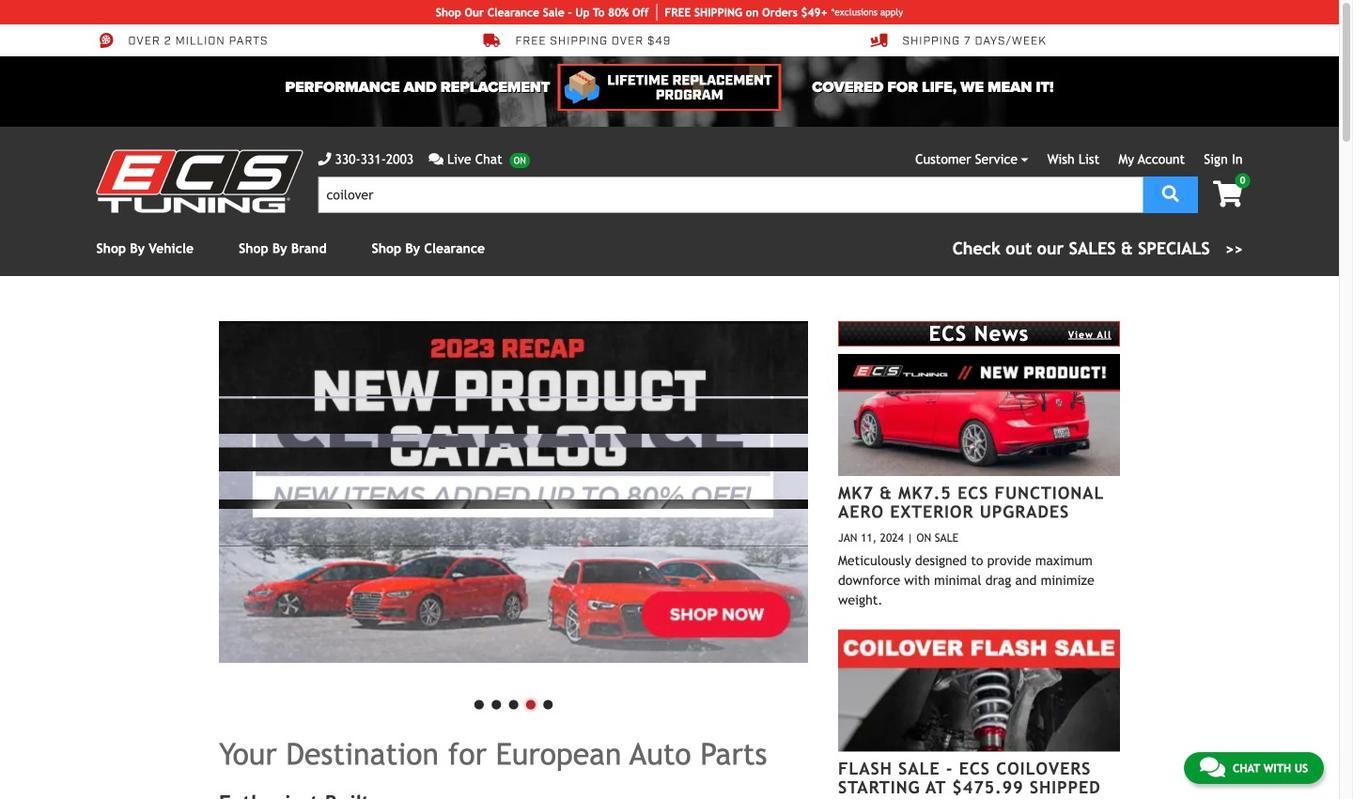 Task type: describe. For each thing, give the bounding box(es) containing it.
comments image
[[429, 153, 444, 166]]

shopping cart image
[[1213, 181, 1243, 207]]

ecs tuning image
[[96, 150, 303, 213]]

lifetime replacement program banner image
[[558, 64, 782, 111]]

search image
[[1163, 186, 1179, 203]]



Task type: locate. For each thing, give the bounding box(es) containing it.
generic - clearance image
[[219, 321, 808, 664]]

phone image
[[318, 153, 331, 166]]

mk7 & mk7.5 ecs functional aero exterior upgrades image
[[838, 354, 1120, 476]]

comments image
[[1200, 757, 1226, 779]]

Search text field
[[318, 177, 1144, 213]]

generic - monthly recap image
[[219, 321, 808, 664]]

flash sale - ecs coilovers starting at $475.99 shipped image
[[838, 630, 1120, 752]]



Task type: vqa. For each thing, say whether or not it's contained in the screenshot.
first on
no



